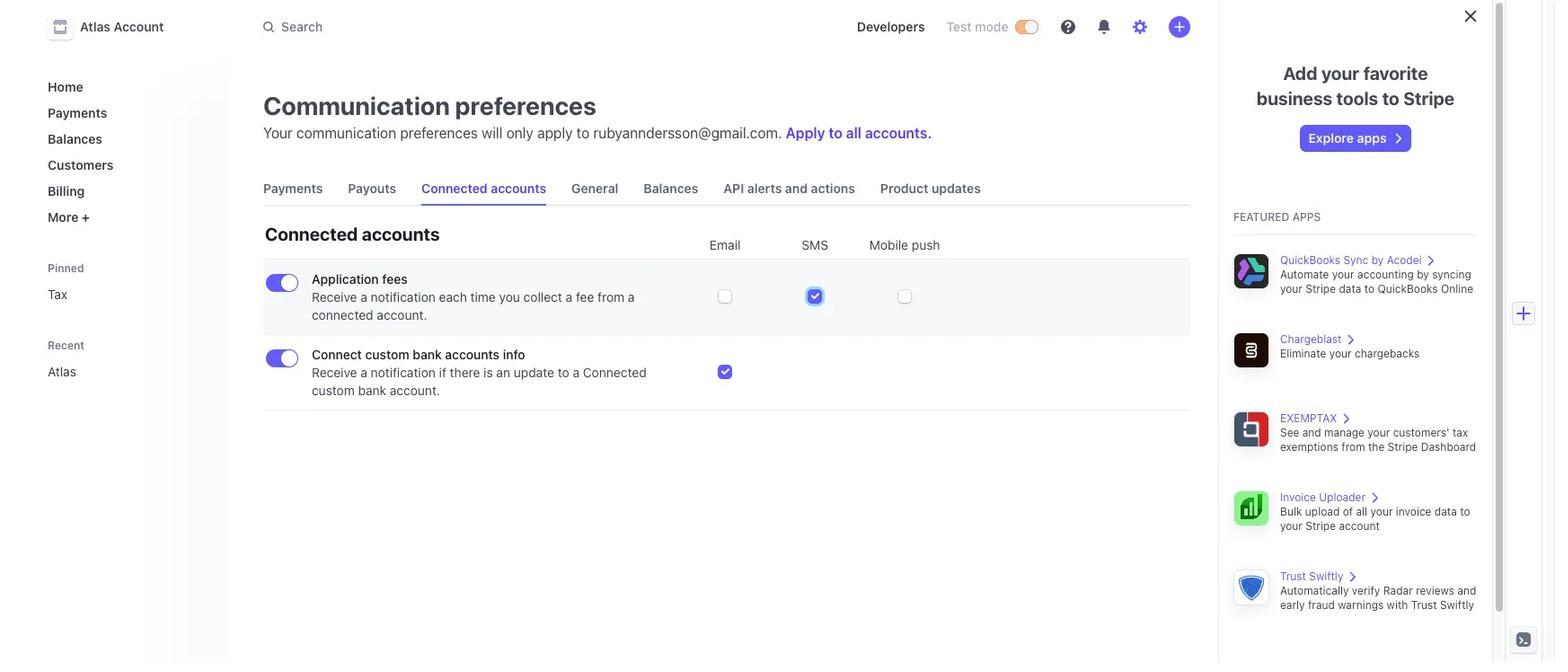 Task type: vqa. For each thing, say whether or not it's contained in the screenshot.


Task type: locate. For each thing, give the bounding box(es) containing it.
stripe down automate
[[1306, 282, 1336, 296]]

quickbooks
[[1280, 253, 1341, 267], [1378, 282, 1438, 296]]

trust down 'reviews'
[[1411, 598, 1437, 612]]

quickbooks down accounting
[[1378, 282, 1438, 296]]

data right 'invoice'
[[1435, 505, 1457, 518]]

home link
[[40, 72, 213, 102]]

update
[[514, 365, 554, 380]]

receive up connected
[[312, 289, 357, 305]]

1 vertical spatial balances link
[[637, 173, 706, 205]]

connected accounts up application
[[265, 224, 440, 244]]

swiftly
[[1309, 570, 1344, 583], [1440, 598, 1475, 612]]

accounts inside connect custom bank accounts info receive a notification if there is an update to a connected custom bank account.
[[445, 347, 500, 362]]

chargebacks
[[1355, 347, 1420, 360]]

0 vertical spatial balances
[[48, 131, 102, 146]]

0 vertical spatial all
[[846, 125, 862, 141]]

your up the the on the bottom
[[1368, 426, 1390, 439]]

your down "bulk"
[[1280, 519, 1303, 533]]

1 horizontal spatial atlas
[[80, 19, 111, 34]]

1 horizontal spatial quickbooks
[[1378, 282, 1438, 296]]

trust swiftly
[[1280, 570, 1344, 583]]

1 horizontal spatial swiftly
[[1440, 598, 1475, 612]]

stripe down favorite
[[1404, 88, 1455, 109]]

1 vertical spatial payments
[[263, 181, 323, 196]]

1 horizontal spatial from
[[1342, 440, 1365, 454]]

email
[[710, 237, 741, 253]]

all left accounts.
[[846, 125, 862, 141]]

1 vertical spatial by
[[1417, 268, 1430, 281]]

the
[[1369, 440, 1385, 454]]

accounts up there
[[445, 347, 500, 362]]

quickbooks sync by acodei
[[1280, 253, 1422, 267]]

invoice
[[1396, 505, 1432, 518]]

payments link
[[40, 98, 213, 128], [256, 173, 330, 205]]

preferences up only
[[455, 91, 597, 120]]

verify
[[1352, 584, 1381, 598]]

0 vertical spatial atlas
[[80, 19, 111, 34]]

by
[[1372, 253, 1384, 267], [1417, 268, 1430, 281]]

atlas inside recent navigation links element
[[48, 364, 76, 379]]

1 vertical spatial all
[[1356, 505, 1368, 518]]

online
[[1441, 282, 1474, 296]]

payments inside "core navigation links" element
[[48, 105, 107, 120]]

0 vertical spatial connected
[[422, 181, 488, 196]]

1 vertical spatial quickbooks
[[1378, 282, 1438, 296]]

a down connect
[[361, 365, 367, 380]]

notification down fees
[[371, 289, 436, 305]]

communication
[[263, 91, 450, 120]]

receive inside connect custom bank accounts info receive a notification if there is an update to a connected custom bank account.
[[312, 365, 357, 380]]

your down automate
[[1280, 282, 1303, 296]]

+
[[82, 209, 90, 225]]

1 horizontal spatial custom
[[365, 347, 409, 362]]

connected inside connect custom bank accounts info receive a notification if there is an update to a connected custom bank account.
[[583, 365, 647, 380]]

1 vertical spatial balances
[[644, 181, 699, 196]]

automatically verify radar reviews and early fraud warnings with trust swiftly
[[1280, 584, 1477, 612]]

sms
[[802, 237, 828, 253]]

connected down will
[[422, 181, 488, 196]]

Search text field
[[253, 10, 759, 44]]

0 vertical spatial payments link
[[40, 98, 213, 128]]

atlas down recent
[[48, 364, 76, 379]]

stripe down customers'
[[1388, 440, 1418, 454]]

swiftly down 'reviews'
[[1440, 598, 1475, 612]]

from inside the see and manage your customers' tax exemptions from the stripe dashboard
[[1342, 440, 1365, 454]]

you
[[499, 289, 520, 305]]

0 vertical spatial balances link
[[40, 124, 213, 154]]

swiftly inside automatically verify radar reviews and early fraud warnings with trust swiftly
[[1440, 598, 1475, 612]]

exemptions
[[1280, 440, 1339, 454]]

atlas inside button
[[80, 19, 111, 34]]

1 horizontal spatial data
[[1435, 505, 1457, 518]]

upload
[[1305, 505, 1340, 518]]

1 horizontal spatial balances link
[[637, 173, 706, 205]]

account. down if
[[390, 383, 440, 398]]

balances
[[48, 131, 102, 146], [644, 181, 699, 196]]

preferences left will
[[400, 125, 478, 141]]

accounts down only
[[491, 181, 546, 196]]

by up accounting
[[1372, 253, 1384, 267]]

2 horizontal spatial connected
[[583, 365, 647, 380]]

1 horizontal spatial payments
[[263, 181, 323, 196]]

explore apps link
[[1302, 126, 1410, 151]]

atlas for atlas account
[[80, 19, 111, 34]]

test
[[947, 19, 972, 34]]

by down acodei
[[1417, 268, 1430, 281]]

connected accounts
[[422, 181, 546, 196], [265, 224, 440, 244]]

with
[[1387, 598, 1408, 612]]

alerts
[[748, 181, 782, 196]]

from down the manage
[[1342, 440, 1365, 454]]

recent
[[48, 339, 85, 352]]

payments link down your
[[256, 173, 330, 205]]

connected accounts link
[[414, 173, 554, 205]]

1 vertical spatial receive
[[312, 365, 357, 380]]

explore
[[1309, 130, 1354, 146]]

collect
[[524, 289, 562, 305]]

all
[[846, 125, 862, 141], [1356, 505, 1368, 518]]

0 horizontal spatial payments
[[48, 105, 107, 120]]

mobile
[[870, 237, 909, 253]]

payments link up customers link
[[40, 98, 213, 128]]

connected up application
[[265, 224, 358, 244]]

account. inside application fees receive a notification each time you collect a fee from a connected account.
[[377, 307, 427, 323]]

2 vertical spatial and
[[1458, 584, 1477, 598]]

to inside automate your accounting by syncing your stripe data to quickbooks online
[[1365, 282, 1375, 296]]

connected accounts inside tab list
[[422, 181, 546, 196]]

0 vertical spatial payments
[[48, 105, 107, 120]]

payments down home
[[48, 105, 107, 120]]

0 horizontal spatial payments link
[[40, 98, 213, 128]]

manage
[[1325, 426, 1365, 439]]

0 horizontal spatial all
[[846, 125, 862, 141]]

0 horizontal spatial custom
[[312, 383, 355, 398]]

all right of
[[1356, 505, 1368, 518]]

0 vertical spatial account.
[[377, 307, 427, 323]]

accounts.
[[865, 125, 932, 141]]

bank up if
[[413, 347, 442, 362]]

custom down connect
[[312, 383, 355, 398]]

your up tools
[[1322, 63, 1360, 84]]

connected accounts down will
[[422, 181, 546, 196]]

to inside the add your favorite business tools to stripe
[[1383, 88, 1400, 109]]

0 horizontal spatial and
[[785, 181, 808, 196]]

eliminate your chargebacks
[[1280, 347, 1420, 360]]

2 vertical spatial connected
[[583, 365, 647, 380]]

0 horizontal spatial balances
[[48, 131, 102, 146]]

from
[[598, 289, 625, 305], [1342, 440, 1365, 454]]

1 horizontal spatial connected
[[422, 181, 488, 196]]

1 horizontal spatial all
[[1356, 505, 1368, 518]]

receive
[[312, 289, 357, 305], [312, 365, 357, 380]]

custom
[[365, 347, 409, 362], [312, 383, 355, 398]]

data
[[1339, 282, 1362, 296], [1435, 505, 1457, 518]]

1 horizontal spatial by
[[1417, 268, 1430, 281]]

explore apps
[[1309, 130, 1387, 146]]

add your favorite business tools to stripe
[[1257, 63, 1455, 109]]

and up exemptions at the bottom right of page
[[1303, 426, 1322, 439]]

general
[[572, 181, 619, 196]]

invoice uploader
[[1280, 491, 1366, 504]]

1 receive from the top
[[312, 289, 357, 305]]

0 horizontal spatial from
[[598, 289, 625, 305]]

1 vertical spatial account.
[[390, 383, 440, 398]]

data down quickbooks sync by acodei
[[1339, 282, 1362, 296]]

tab list
[[256, 173, 1190, 206]]

developers
[[857, 19, 925, 34]]

1 vertical spatial connected
[[265, 224, 358, 244]]

0 horizontal spatial balances link
[[40, 124, 213, 154]]

a left fee
[[566, 289, 573, 305]]

and right alerts
[[785, 181, 808, 196]]

0 horizontal spatial trust
[[1280, 570, 1306, 583]]

balances inside tab list
[[644, 181, 699, 196]]

trust up the 'automatically'
[[1280, 570, 1306, 583]]

custom right connect
[[365, 347, 409, 362]]

accounts up fees
[[362, 224, 440, 244]]

exemptax image
[[1234, 412, 1270, 447]]

balances link down rubyanndersson@gmail.com.
[[637, 173, 706, 205]]

0 horizontal spatial atlas
[[48, 364, 76, 379]]

quickbooks sync by acodei image
[[1234, 253, 1270, 289]]

developers link
[[850, 13, 932, 41]]

1 vertical spatial notification
[[371, 365, 436, 380]]

2 notification from the top
[[371, 365, 436, 380]]

account
[[1339, 519, 1380, 533]]

0 horizontal spatial quickbooks
[[1280, 253, 1341, 267]]

balances link
[[40, 124, 213, 154], [637, 173, 706, 205]]

account.
[[377, 307, 427, 323], [390, 383, 440, 398]]

1 vertical spatial data
[[1435, 505, 1457, 518]]

0 horizontal spatial bank
[[358, 383, 386, 398]]

and inside the see and manage your customers' tax exemptions from the stripe dashboard
[[1303, 426, 1322, 439]]

0 vertical spatial receive
[[312, 289, 357, 305]]

accounts
[[491, 181, 546, 196], [362, 224, 440, 244], [445, 347, 500, 362]]

to inside bulk upload of all your invoice data to your stripe account
[[1460, 505, 1471, 518]]

your up account
[[1371, 505, 1393, 518]]

0 horizontal spatial swiftly
[[1309, 570, 1344, 583]]

0 vertical spatial from
[[598, 289, 625, 305]]

2 vertical spatial accounts
[[445, 347, 500, 362]]

0 vertical spatial connected accounts
[[422, 181, 546, 196]]

1 vertical spatial custom
[[312, 383, 355, 398]]

1 horizontal spatial trust
[[1411, 598, 1437, 612]]

0 vertical spatial data
[[1339, 282, 1362, 296]]

balances link down home link
[[40, 124, 213, 154]]

1 vertical spatial accounts
[[362, 224, 440, 244]]

1 horizontal spatial balances
[[644, 181, 699, 196]]

0 vertical spatial by
[[1372, 253, 1384, 267]]

stripe down upload
[[1306, 519, 1336, 533]]

your down quickbooks sync by acodei
[[1332, 268, 1355, 281]]

1 horizontal spatial and
[[1303, 426, 1322, 439]]

0 vertical spatial bank
[[413, 347, 442, 362]]

receive down connect
[[312, 365, 357, 380]]

payments down your
[[263, 181, 323, 196]]

from right fee
[[598, 289, 625, 305]]

balances up customers
[[48, 131, 102, 146]]

1 vertical spatial trust
[[1411, 598, 1437, 612]]

2 receive from the top
[[312, 365, 357, 380]]

billing
[[48, 183, 85, 199]]

0 vertical spatial notification
[[371, 289, 436, 305]]

atlas
[[80, 19, 111, 34], [48, 364, 76, 379]]

recent navigation links element
[[30, 331, 227, 386]]

your inside the add your favorite business tools to stripe
[[1322, 63, 1360, 84]]

to inside connect custom bank accounts info receive a notification if there is an update to a connected custom bank account.
[[558, 365, 569, 380]]

payments
[[48, 105, 107, 120], [263, 181, 323, 196]]

quickbooks up automate
[[1280, 253, 1341, 267]]

your inside the see and manage your customers' tax exemptions from the stripe dashboard
[[1368, 426, 1390, 439]]

product
[[881, 181, 929, 196]]

0 vertical spatial custom
[[365, 347, 409, 362]]

and right 'reviews'
[[1458, 584, 1477, 598]]

0 vertical spatial and
[[785, 181, 808, 196]]

trust
[[1280, 570, 1306, 583], [1411, 598, 1437, 612]]

mobile push
[[870, 237, 940, 253]]

tools
[[1337, 88, 1379, 109]]

stripe
[[1404, 88, 1455, 109], [1306, 282, 1336, 296], [1388, 440, 1418, 454], [1306, 519, 1336, 533]]

account. down fees
[[377, 307, 427, 323]]

1 vertical spatial and
[[1303, 426, 1322, 439]]

1 vertical spatial from
[[1342, 440, 1365, 454]]

bank down connect
[[358, 383, 386, 398]]

tab list containing payments
[[256, 173, 1190, 206]]

see
[[1280, 426, 1300, 439]]

1 horizontal spatial bank
[[413, 347, 442, 362]]

and inside automatically verify radar reviews and early fraud warnings with trust swiftly
[[1458, 584, 1477, 598]]

1 vertical spatial swiftly
[[1440, 598, 1475, 612]]

an
[[496, 365, 510, 380]]

balances down rubyanndersson@gmail.com.
[[644, 181, 699, 196]]

your
[[1322, 63, 1360, 84], [1332, 268, 1355, 281], [1280, 282, 1303, 296], [1330, 347, 1352, 360], [1368, 426, 1390, 439], [1371, 505, 1393, 518], [1280, 519, 1303, 533]]

bulk upload of all your invoice data to your stripe account
[[1280, 505, 1471, 533]]

connected right update
[[583, 365, 647, 380]]

apply
[[786, 125, 825, 141]]

preferences
[[455, 91, 597, 120], [400, 125, 478, 141]]

1 horizontal spatial payments link
[[256, 173, 330, 205]]

bank
[[413, 347, 442, 362], [358, 383, 386, 398]]

trust swiftly image
[[1234, 570, 1270, 606]]

1 vertical spatial payments link
[[256, 173, 330, 205]]

notification left if
[[371, 365, 436, 380]]

1 notification from the top
[[371, 289, 436, 305]]

atlas left account
[[80, 19, 111, 34]]

account
[[114, 19, 164, 34]]

2 horizontal spatial and
[[1458, 584, 1477, 598]]

swiftly up the 'automatically'
[[1309, 570, 1344, 583]]

notification inside application fees receive a notification each time you collect a fee from a connected account.
[[371, 289, 436, 305]]

eliminate
[[1280, 347, 1327, 360]]

0 horizontal spatial data
[[1339, 282, 1362, 296]]

1 vertical spatial atlas
[[48, 364, 76, 379]]



Task type: describe. For each thing, give the bounding box(es) containing it.
exemptax
[[1280, 412, 1337, 425]]

product updates link
[[873, 173, 988, 205]]

early
[[1280, 598, 1305, 612]]

automate your accounting by syncing your stripe data to quickbooks online
[[1280, 268, 1474, 296]]

data inside bulk upload of all your invoice data to your stripe account
[[1435, 505, 1457, 518]]

chargeblast
[[1280, 332, 1342, 346]]

payouts link
[[341, 173, 404, 205]]

application fees receive a notification each time you collect a fee from a connected account.
[[312, 271, 635, 323]]

1 vertical spatial connected accounts
[[265, 224, 440, 244]]

customers
[[48, 157, 114, 173]]

atlas account
[[80, 19, 164, 34]]

info
[[503, 347, 525, 362]]

accounting
[[1358, 268, 1414, 281]]

0 vertical spatial accounts
[[491, 181, 546, 196]]

sync
[[1344, 253, 1369, 267]]

apps
[[1293, 210, 1321, 224]]

connected
[[312, 307, 373, 323]]

stripe inside the see and manage your customers' tax exemptions from the stripe dashboard
[[1388, 440, 1418, 454]]

quickbooks inside automate your accounting by syncing your stripe data to quickbooks online
[[1378, 282, 1438, 296]]

by inside automate your accounting by syncing your stripe data to quickbooks online
[[1417, 268, 1430, 281]]

product updates
[[881, 181, 981, 196]]

connect
[[312, 347, 362, 362]]

push
[[912, 237, 940, 253]]

customers'
[[1393, 426, 1450, 439]]

mode
[[975, 19, 1009, 34]]

Search search field
[[253, 10, 759, 44]]

core navigation links element
[[40, 72, 213, 232]]

api alerts and actions
[[724, 181, 855, 196]]

pinned
[[48, 261, 84, 275]]

0 vertical spatial swiftly
[[1309, 570, 1344, 583]]

fees
[[382, 271, 408, 287]]

radar
[[1384, 584, 1413, 598]]

updates
[[932, 181, 981, 196]]

see and manage your customers' tax exemptions from the stripe dashboard
[[1280, 426, 1477, 454]]

is
[[484, 365, 493, 380]]

of
[[1343, 505, 1353, 518]]

billing link
[[40, 176, 213, 206]]

help image
[[1061, 20, 1075, 34]]

0 horizontal spatial connected
[[265, 224, 358, 244]]

connected inside tab list
[[422, 181, 488, 196]]

0 horizontal spatial by
[[1372, 253, 1384, 267]]

a down application
[[361, 289, 367, 305]]

atlas for atlas
[[48, 364, 76, 379]]

chargeblast image
[[1234, 332, 1270, 368]]

your down chargeblast
[[1330, 347, 1352, 360]]

1 vertical spatial bank
[[358, 383, 386, 398]]

and inside tab list
[[785, 181, 808, 196]]

rubyanndersson@gmail.com.
[[593, 125, 782, 141]]

actions
[[811, 181, 855, 196]]

acodei
[[1387, 253, 1422, 267]]

payments inside tab list
[[263, 181, 323, 196]]

reviews
[[1416, 584, 1455, 598]]

business
[[1257, 88, 1333, 109]]

syncing
[[1433, 268, 1472, 281]]

featured apps
[[1234, 210, 1321, 224]]

invoice uploader image
[[1234, 491, 1270, 527]]

connect custom bank accounts info receive a notification if there is an update to a connected custom bank account.
[[312, 347, 647, 398]]

more
[[48, 209, 78, 225]]

communication preferences your communication preferences will only apply to rubyanndersson@gmail.com. apply to all accounts.
[[263, 91, 932, 141]]

communication
[[297, 125, 396, 141]]

0 vertical spatial preferences
[[455, 91, 597, 120]]

atlas account button
[[48, 14, 182, 40]]

account. inside connect custom bank accounts info receive a notification if there is an update to a connected custom bank account.
[[390, 383, 440, 398]]

featured
[[1234, 210, 1290, 224]]

application
[[312, 271, 379, 287]]

home
[[48, 79, 83, 94]]

general link
[[564, 173, 626, 205]]

from inside application fees receive a notification each time you collect a fee from a connected account.
[[598, 289, 625, 305]]

a right update
[[573, 365, 580, 380]]

add
[[1284, 63, 1318, 84]]

notification inside connect custom bank accounts info receive a notification if there is an update to a connected custom bank account.
[[371, 365, 436, 380]]

dashboard
[[1421, 440, 1477, 454]]

settings image
[[1133, 20, 1147, 34]]

balances inside "core navigation links" element
[[48, 131, 102, 146]]

1 vertical spatial preferences
[[400, 125, 478, 141]]

data inside automate your accounting by syncing your stripe data to quickbooks online
[[1339, 282, 1362, 296]]

all inside bulk upload of all your invoice data to your stripe account
[[1356, 505, 1368, 518]]

pinned navigation links element
[[40, 253, 217, 309]]

tax
[[1453, 426, 1468, 439]]

tax
[[48, 287, 67, 302]]

apply
[[537, 125, 573, 141]]

a right fee
[[628, 289, 635, 305]]

search
[[281, 19, 323, 34]]

0 vertical spatial quickbooks
[[1280, 253, 1341, 267]]

stripe inside bulk upload of all your invoice data to your stripe account
[[1306, 519, 1336, 533]]

if
[[439, 365, 447, 380]]

your
[[263, 125, 293, 141]]

test mode
[[947, 19, 1009, 34]]

bulk
[[1280, 505, 1302, 518]]

time
[[471, 289, 496, 305]]

invoice
[[1280, 491, 1316, 504]]

uploader
[[1319, 491, 1366, 504]]

warnings
[[1338, 598, 1384, 612]]

api
[[724, 181, 744, 196]]

tax link
[[40, 279, 213, 309]]

atlas link
[[40, 357, 188, 386]]

there
[[450, 365, 480, 380]]

will
[[482, 125, 503, 141]]

apply to all accounts. button
[[786, 125, 932, 141]]

receive inside application fees receive a notification each time you collect a fee from a connected account.
[[312, 289, 357, 305]]

favorite
[[1364, 63, 1428, 84]]

stripe inside the add your favorite business tools to stripe
[[1404, 88, 1455, 109]]

automatically
[[1280, 584, 1349, 598]]

only
[[506, 125, 534, 141]]

stripe inside automate your accounting by syncing your stripe data to quickbooks online
[[1306, 282, 1336, 296]]

apps
[[1357, 130, 1387, 146]]

automate
[[1280, 268, 1329, 281]]

fee
[[576, 289, 594, 305]]

0 vertical spatial trust
[[1280, 570, 1306, 583]]

all inside communication preferences your communication preferences will only apply to rubyanndersson@gmail.com. apply to all accounts.
[[846, 125, 862, 141]]

trust inside automatically verify radar reviews and early fraud warnings with trust swiftly
[[1411, 598, 1437, 612]]

more +
[[48, 209, 90, 225]]



